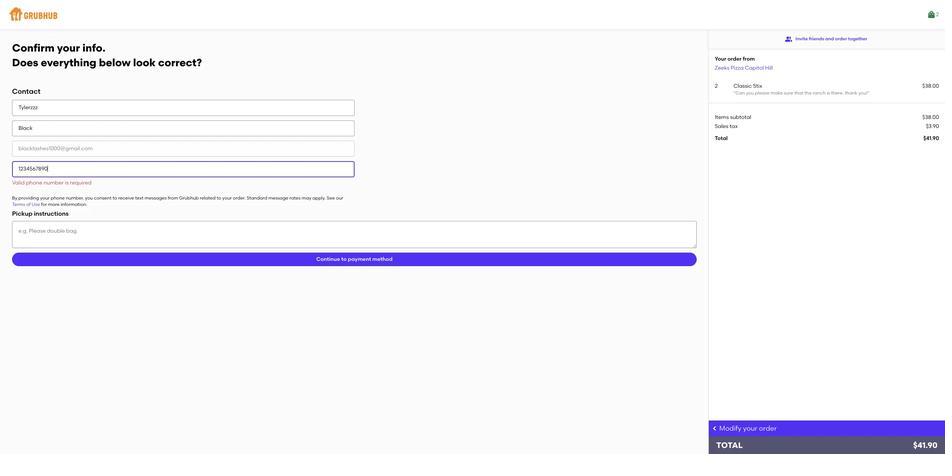 Task type: describe. For each thing, give the bounding box(es) containing it.
ranch
[[813, 91, 826, 96]]

make
[[771, 91, 783, 96]]

receive
[[118, 196, 134, 201]]

our
[[336, 196, 343, 201]]

you inside $38.00 " can you please make sure that the ranch is there, thank you! "
[[746, 91, 754, 96]]

together
[[848, 36, 868, 42]]

rates
[[289, 196, 301, 201]]

correct?
[[158, 56, 202, 69]]

does
[[12, 56, 38, 69]]

$38.00 " can you please make sure that the ranch is there, thank you! "
[[734, 83, 939, 96]]

messages
[[145, 196, 167, 201]]

that
[[794, 91, 804, 96]]

main navigation navigation
[[0, 0, 945, 29]]

$38.00 for $38.00 " can you please make sure that the ranch is there, thank you! "
[[923, 83, 939, 89]]

your inside "confirm your info. does everything below look correct?"
[[57, 41, 80, 54]]

there,
[[831, 91, 844, 96]]

apply.
[[312, 196, 326, 201]]

consent
[[94, 196, 112, 201]]

below
[[99, 56, 131, 69]]

0 vertical spatial $41.90
[[924, 135, 939, 142]]

number
[[44, 180, 64, 186]]

continue
[[316, 256, 340, 263]]

classic
[[734, 83, 752, 89]]

you!
[[859, 91, 868, 96]]

items subtotal
[[715, 114, 751, 120]]

1 horizontal spatial order
[[759, 425, 777, 433]]

your up for
[[40, 196, 50, 201]]

zeeks
[[715, 65, 730, 71]]

payment
[[348, 256, 371, 263]]

0 horizontal spatial is
[[65, 180, 69, 186]]

can
[[736, 91, 745, 96]]

sure
[[784, 91, 793, 96]]

information.
[[61, 202, 87, 207]]

required
[[70, 180, 92, 186]]

your order from zeeks pizza capitol hill
[[715, 56, 773, 71]]

tax
[[730, 123, 738, 130]]

standard
[[247, 196, 267, 201]]

friends
[[809, 36, 824, 42]]

svg image
[[712, 426, 718, 432]]

people icon image
[[785, 35, 793, 43]]

use
[[32, 202, 40, 207]]

your left "order."
[[222, 196, 232, 201]]

method
[[372, 256, 393, 263]]

everything
[[41, 56, 96, 69]]

from inside your order from zeeks pizza capitol hill
[[743, 56, 755, 62]]

hill
[[765, 65, 773, 71]]

more
[[48, 202, 60, 207]]

Phone telephone field
[[12, 161, 354, 177]]

and
[[825, 36, 834, 42]]

the
[[805, 91, 812, 96]]

$38.00 for $38.00
[[923, 114, 939, 120]]

pickup instructions
[[12, 210, 69, 217]]

thank
[[845, 91, 858, 96]]

invite friends and order together button
[[785, 32, 868, 46]]

you inside by providing your phone number, you consent to receive text messages from grubhub related to your order. standard message rates may apply. see our terms of use for more information.
[[85, 196, 93, 201]]



Task type: vqa. For each thing, say whether or not it's contained in the screenshot.
topmost Shell
no



Task type: locate. For each thing, give the bounding box(es) containing it.
pizza
[[731, 65, 744, 71]]

sales tax
[[715, 123, 738, 130]]

from inside by providing your phone number, you consent to receive text messages from grubhub related to your order. standard message rates may apply. see our terms of use for more information.
[[168, 196, 178, 201]]

continue to payment method button
[[12, 253, 697, 267]]

sales
[[715, 123, 729, 130]]

phone inside by providing your phone number, you consent to receive text messages from grubhub related to your order. standard message rates may apply. see our terms of use for more information.
[[51, 196, 65, 201]]

order right and
[[835, 36, 847, 42]]

1 horizontal spatial 2
[[936, 11, 939, 18]]

modify
[[720, 425, 742, 433]]

valid phone number is required alert
[[12, 180, 92, 186]]

1 horizontal spatial is
[[827, 91, 830, 96]]

0 vertical spatial $38.00
[[923, 83, 939, 89]]

invite friends and order together
[[796, 36, 868, 42]]

" down classic
[[734, 91, 736, 96]]

0 horizontal spatial "
[[734, 91, 736, 96]]

1 $38.00 from the top
[[923, 83, 939, 89]]

items
[[715, 114, 729, 120]]

1 horizontal spatial phone
[[51, 196, 65, 201]]

is right number
[[65, 180, 69, 186]]

0 vertical spatial from
[[743, 56, 755, 62]]

pickup
[[12, 210, 32, 217]]

$41.90
[[924, 135, 939, 142], [913, 441, 938, 450]]

Pickup instructions text field
[[12, 221, 697, 248]]

to inside button
[[341, 256, 347, 263]]

your up everything
[[57, 41, 80, 54]]

related
[[200, 196, 216, 201]]

invite
[[796, 36, 808, 42]]

0 horizontal spatial phone
[[26, 180, 42, 186]]

by providing your phone number, you consent to receive text messages from grubhub related to your order. standard message rates may apply. see our terms of use for more information.
[[12, 196, 343, 207]]

phone right valid
[[26, 180, 42, 186]]

is
[[827, 91, 830, 96], [65, 180, 69, 186]]

1 vertical spatial $41.90
[[913, 441, 938, 450]]

to right related
[[217, 196, 221, 201]]

stix
[[753, 83, 762, 89]]

0 vertical spatial is
[[827, 91, 830, 96]]

0 horizontal spatial you
[[85, 196, 93, 201]]

you left the consent on the top left
[[85, 196, 93, 201]]

from left grubhub
[[168, 196, 178, 201]]

2 $38.00 from the top
[[923, 114, 939, 120]]

grubhub
[[179, 196, 199, 201]]

order inside button
[[835, 36, 847, 42]]

confirm your info. does everything below look correct?
[[12, 41, 202, 69]]

number,
[[66, 196, 84, 201]]

order right modify at the bottom right of page
[[759, 425, 777, 433]]

1 vertical spatial $38.00
[[923, 114, 939, 120]]

order up pizza
[[728, 56, 742, 62]]

2 inside the 2 button
[[936, 11, 939, 18]]

0 vertical spatial phone
[[26, 180, 42, 186]]

please
[[755, 91, 770, 96]]

terms of use link
[[12, 202, 40, 207]]

0 vertical spatial 2
[[936, 11, 939, 18]]

0 vertical spatial order
[[835, 36, 847, 42]]

0 vertical spatial you
[[746, 91, 754, 96]]

message
[[268, 196, 288, 201]]

your
[[57, 41, 80, 54], [40, 196, 50, 201], [222, 196, 232, 201], [743, 425, 758, 433]]

$38.00
[[923, 83, 939, 89], [923, 114, 939, 120]]

see
[[327, 196, 335, 201]]

valid
[[12, 180, 25, 186]]

info.
[[82, 41, 105, 54]]

providing
[[18, 196, 39, 201]]

1 vertical spatial phone
[[51, 196, 65, 201]]

" right thank
[[868, 91, 870, 96]]

total down sales
[[715, 135, 728, 142]]

1 " from the left
[[734, 91, 736, 96]]

to left payment
[[341, 256, 347, 263]]

1 vertical spatial order
[[728, 56, 742, 62]]

subtotal
[[730, 114, 751, 120]]

is left the there,
[[827, 91, 830, 96]]

1 vertical spatial is
[[65, 180, 69, 186]]

1 vertical spatial you
[[85, 196, 93, 201]]

1 vertical spatial 2
[[715, 83, 718, 89]]

classic stix
[[734, 83, 762, 89]]

2 button
[[927, 8, 939, 21]]

$3.90
[[926, 123, 939, 130]]

capitol
[[745, 65, 764, 71]]

you
[[746, 91, 754, 96], [85, 196, 93, 201]]

1 horizontal spatial from
[[743, 56, 755, 62]]

0 horizontal spatial 2
[[715, 83, 718, 89]]

2 horizontal spatial to
[[341, 256, 347, 263]]

$38.00 inside $38.00 " can you please make sure that the ranch is there, thank you! "
[[923, 83, 939, 89]]

continue to payment method
[[316, 256, 393, 263]]

1 vertical spatial total
[[716, 441, 743, 450]]

by
[[12, 196, 17, 201]]

"
[[734, 91, 736, 96], [868, 91, 870, 96]]

First name text field
[[12, 100, 354, 116]]

you down "classic stix"
[[746, 91, 754, 96]]

1 horizontal spatial to
[[217, 196, 221, 201]]

contact
[[12, 87, 40, 96]]

2 " from the left
[[868, 91, 870, 96]]

total
[[715, 135, 728, 142], [716, 441, 743, 450]]

1 horizontal spatial "
[[868, 91, 870, 96]]

zeeks pizza capitol hill link
[[715, 65, 773, 71]]

2
[[936, 11, 939, 18], [715, 83, 718, 89]]

phone
[[26, 180, 42, 186], [51, 196, 65, 201]]

to left receive
[[113, 196, 117, 201]]

from up zeeks pizza capitol hill link
[[743, 56, 755, 62]]

0 vertical spatial total
[[715, 135, 728, 142]]

order
[[835, 36, 847, 42], [728, 56, 742, 62], [759, 425, 777, 433]]

for
[[41, 202, 47, 207]]

terms
[[12, 202, 25, 207]]

2 horizontal spatial order
[[835, 36, 847, 42]]

2 vertical spatial order
[[759, 425, 777, 433]]

look
[[133, 56, 156, 69]]

of
[[26, 202, 31, 207]]

your right modify at the bottom right of page
[[743, 425, 758, 433]]

total down modify at the bottom right of page
[[716, 441, 743, 450]]

from
[[743, 56, 755, 62], [168, 196, 178, 201]]

0 horizontal spatial from
[[168, 196, 178, 201]]

text
[[135, 196, 144, 201]]

modify your order
[[720, 425, 777, 433]]

Email email field
[[12, 141, 354, 157]]

your
[[715, 56, 726, 62]]

1 horizontal spatial you
[[746, 91, 754, 96]]

is inside $38.00 " can you please make sure that the ranch is there, thank you! "
[[827, 91, 830, 96]]

1 vertical spatial from
[[168, 196, 178, 201]]

order.
[[233, 196, 246, 201]]

0 horizontal spatial to
[[113, 196, 117, 201]]

order inside your order from zeeks pizza capitol hill
[[728, 56, 742, 62]]

may
[[302, 196, 311, 201]]

valid phone number is required
[[12, 180, 92, 186]]

confirm
[[12, 41, 54, 54]]

to
[[113, 196, 117, 201], [217, 196, 221, 201], [341, 256, 347, 263]]

phone up more
[[51, 196, 65, 201]]

Last name text field
[[12, 121, 354, 136]]

0 horizontal spatial order
[[728, 56, 742, 62]]

instructions
[[34, 210, 69, 217]]



